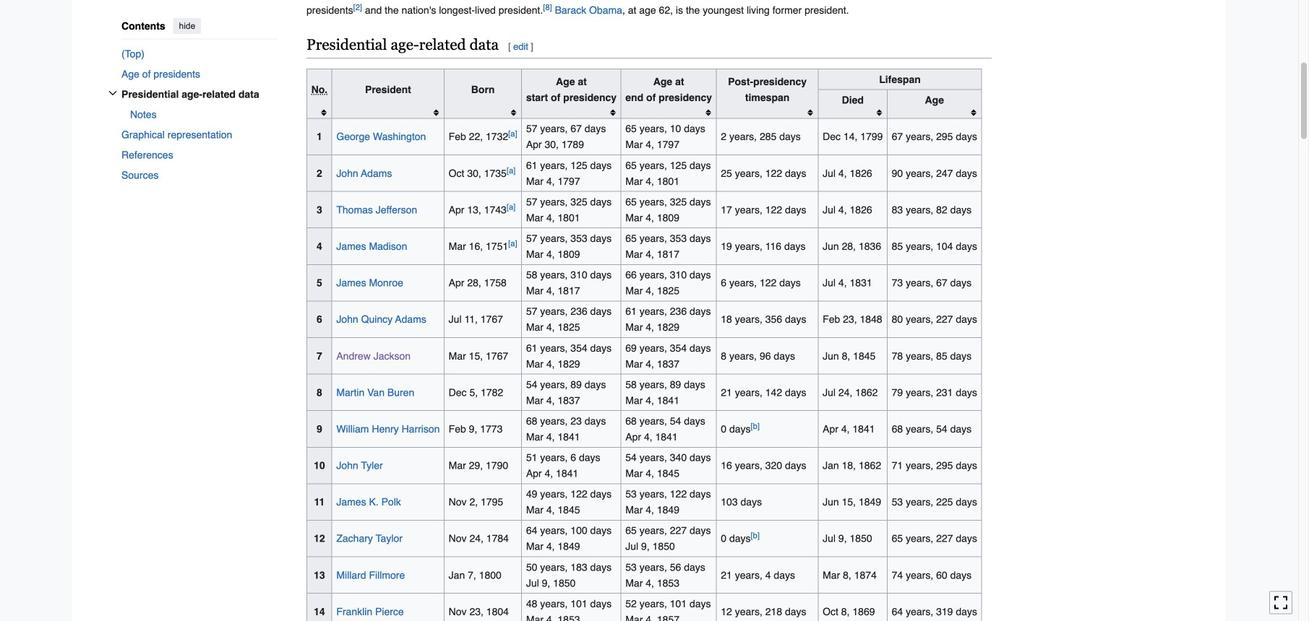 Task type: describe. For each thing, give the bounding box(es) containing it.
fullscreen image
[[1274, 596, 1288, 610]]

x small image
[[108, 89, 117, 97]]



Task type: vqa. For each thing, say whether or not it's contained in the screenshot.
leftmost "General discussion" link
no



